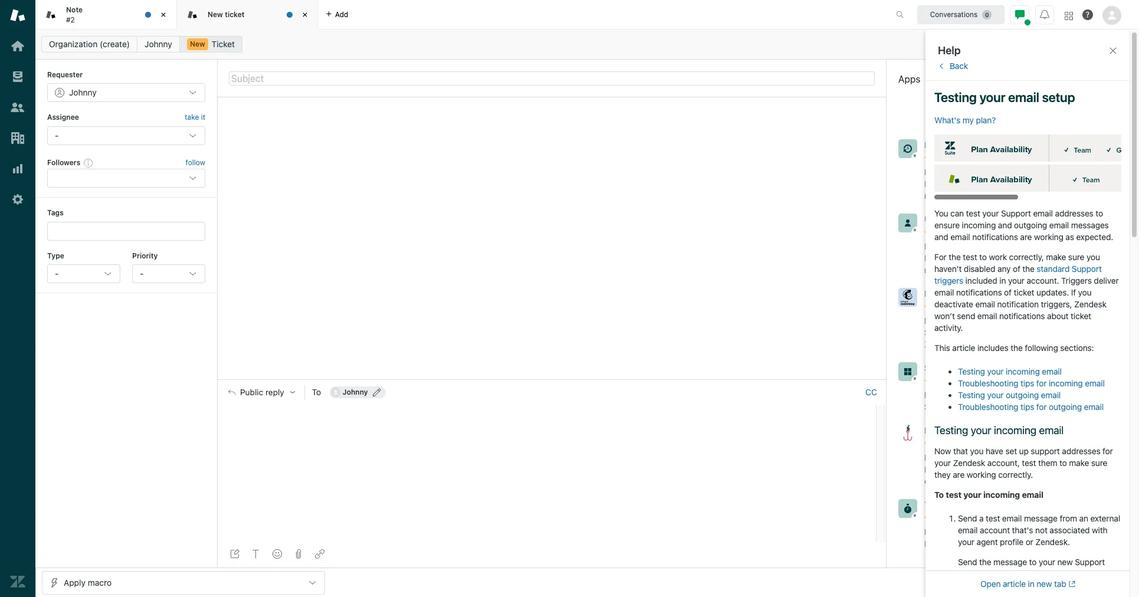 Task type: describe. For each thing, give the bounding box(es) containing it.
flag,
[[1039, 464, 1055, 474]]

get help image
[[1083, 9, 1094, 20]]

price: free shows related tickets
[[925, 390, 1006, 412]]

Subject field
[[229, 71, 875, 85]]

capture
[[969, 425, 1000, 436]]

campaigns
[[969, 328, 1010, 338]]

new for new
[[190, 40, 205, 48]]

followers element
[[47, 169, 205, 188]]

requesters
[[980, 265, 1021, 275]]

to inside price: free enable agents to search, link, flag, and create articles from tickets.
[[981, 464, 988, 474]]

conversations
[[931, 10, 978, 19]]

priority
[[132, 251, 158, 260]]

free for agents
[[952, 454, 965, 461]]

tags
[[47, 208, 64, 217]]

(1546)
[[967, 377, 993, 387]]

shows
[[925, 402, 950, 412]]

zendesk
[[925, 339, 958, 349]]

organization
[[49, 39, 98, 49]]

price: for display
[[925, 167, 947, 177]]

show related tickets image
[[899, 362, 918, 381]]

tickets inside price: free shows related tickets
[[981, 402, 1006, 412]]

mailchimp inside price: free send email campaigns directly from your zendesk using mailchimp
[[983, 339, 1022, 349]]

knowledge image
[[1121, 95, 1130, 104]]

price: for helps
[[925, 527, 947, 537]]

- button for type
[[47, 264, 120, 283]]

add link (cmd k) image
[[315, 549, 325, 559]]

displays
[[925, 253, 957, 263]]

new for new ticket
[[208, 10, 223, 19]]

five
[[925, 140, 940, 150]]

free for related
[[952, 392, 965, 399]]

from inside price: free enable agents to search, link, flag, and create articles from tickets.
[[981, 476, 999, 486]]

(create)
[[100, 39, 130, 49]]

most
[[985, 179, 1004, 189]]

zendesk support image
[[10, 8, 25, 23]]

3 stars. 1546 reviews. element
[[925, 377, 1095, 387]]

ticket
[[212, 39, 235, 49]]

info on adding followers image
[[84, 158, 93, 168]]

catches
[[976, 566, 1007, 576]]

views image
[[10, 69, 25, 84]]

you for helps
[[949, 539, 963, 549]]

price: for shows
[[925, 390, 947, 400]]

close image
[[158, 9, 169, 21]]

public
[[240, 388, 263, 397]]

user
[[925, 214, 943, 224]]

macro
[[88, 577, 112, 588]]

3 stars. 11366 reviews. element
[[925, 228, 1095, 238]]

3 stars. 8605 reviews. element
[[925, 153, 1095, 164]]

- button for priority
[[132, 264, 205, 283]]

price: free display the five most recent tickets the requester has submitted
[[925, 167, 1073, 201]]

reporting image
[[10, 161, 25, 176]]

price: free helps you track time spent on tickets.
[[925, 527, 1068, 549]]

user data image
[[899, 214, 918, 233]]

(opens in a new tab) image for knowledge capture
[[1000, 427, 1009, 434]]

take
[[185, 113, 199, 122]]

minimize composer image
[[547, 375, 557, 384]]

show related tickets
[[925, 363, 1006, 373]]

apps for apps
[[899, 74, 921, 84]]

the inside price: free displays information about the ticket requester and requesters organization.
[[1029, 253, 1041, 263]]

johnny for requester
[[69, 88, 97, 98]]

it
[[201, 113, 205, 122]]

requester element
[[47, 83, 205, 102]]

note
[[66, 5, 83, 14]]

to
[[312, 387, 321, 397]]

price: free displays information about the ticket requester and requesters organization.
[[925, 241, 1073, 275]]

public reply button
[[218, 380, 304, 405]]

public reply
[[240, 388, 284, 397]]

free for you
[[952, 529, 965, 536]]

edit user image
[[373, 388, 381, 397]]

and for requester
[[964, 265, 978, 275]]

- for type
[[55, 269, 59, 279]]

johnny link
[[137, 36, 180, 53]]

about
[[1004, 253, 1026, 263]]

apps to get you started
[[949, 108, 1041, 118]]

0 horizontal spatial the
[[955, 179, 967, 189]]

Tags field
[[56, 225, 194, 237]]

insert emojis image
[[273, 549, 282, 559]]

mailchimp activity link
[[925, 288, 1074, 302]]

articles
[[951, 476, 979, 486]]

0 horizontal spatial mailchimp
[[925, 289, 964, 299]]

johnny inside secondary element
[[145, 39, 172, 49]]

knowledge
[[925, 425, 967, 436]]

4 stars. 548 reviews. element
[[925, 439, 1095, 450]]

organizations image
[[10, 130, 25, 146]]

followers
[[47, 158, 80, 167]]

has
[[964, 191, 977, 201]]

(opens in a new tab) image for five most recent
[[990, 142, 999, 149]]

add attachment image
[[294, 549, 303, 559]]

recent
[[1007, 179, 1031, 189]]

agents
[[953, 464, 979, 474]]

tickets
[[979, 363, 1006, 373]]

email
[[947, 328, 967, 338]]

rocklobster@gmail.com image
[[331, 388, 340, 397]]

ticket inside 'tab'
[[225, 10, 245, 19]]

#2
[[66, 15, 75, 24]]

tickets. inside 'price: free helps you track time spent on tickets.'
[[1041, 539, 1068, 549]]

knowledge capture
[[925, 425, 1000, 436]]

mailchimp activity
[[925, 289, 994, 299]]

apply
[[64, 577, 86, 588]]

close image
[[299, 9, 311, 21]]

get
[[981, 108, 994, 118]]

tabs tab list
[[35, 0, 884, 30]]

tickets. inside price: free enable agents to search, link, flag, and create articles from tickets.
[[1001, 476, 1029, 486]]

(8605)
[[967, 153, 994, 163]]

you for get
[[996, 108, 1010, 118]]

new ticket
[[208, 10, 245, 19]]

format text image
[[251, 549, 261, 559]]

note #2
[[66, 5, 83, 24]]

from inside price: free send email campaigns directly from your zendesk using mailchimp
[[1043, 328, 1061, 338]]

time tracking image
[[899, 499, 918, 518]]

customers image
[[10, 100, 25, 115]]

price: free send email campaigns directly from your zendesk using mailchimp
[[925, 316, 1080, 349]]

- inside assignee element
[[55, 130, 59, 140]]

spent
[[1005, 539, 1027, 549]]



Task type: vqa. For each thing, say whether or not it's contained in the screenshot.
Robert in the SECONDARY ELEMENT
no



Task type: locate. For each thing, give the bounding box(es) containing it.
tickets inside price: free display the five most recent tickets the requester has submitted
[[1033, 179, 1058, 189]]

1 horizontal spatial from
[[1043, 328, 1061, 338]]

apply macro
[[64, 577, 112, 588]]

and inside price: free displays information about the ticket requester and requesters organization.
[[964, 265, 978, 275]]

link,
[[1021, 464, 1036, 474]]

(opens in a new tab) image up (8605)
[[990, 142, 999, 149]]

assignee
[[47, 113, 79, 122]]

0 vertical spatial and
[[964, 265, 978, 275]]

and
[[964, 265, 978, 275], [1057, 464, 1072, 474]]

price: inside price: free displays information about the ticket requester and requesters organization.
[[925, 241, 947, 251]]

to right "agents"
[[981, 464, 988, 474]]

new inside secondary element
[[190, 40, 205, 48]]

1 price: from the top
[[925, 167, 947, 177]]

time
[[925, 500, 944, 510]]

1 vertical spatial to
[[981, 464, 988, 474]]

free inside price: free enable agents to search, link, flag, and create articles from tickets.
[[952, 454, 965, 461]]

1 horizontal spatial mailchimp
[[983, 339, 1022, 349]]

take it
[[185, 113, 205, 122]]

free up "agents"
[[952, 454, 965, 461]]

0 vertical spatial requester
[[925, 191, 961, 201]]

get started image
[[10, 38, 25, 54]]

(opens in a new tab) image
[[990, 142, 999, 149], [963, 216, 972, 223], [1006, 365, 1015, 372], [1000, 427, 1009, 434]]

new inside 'tab'
[[208, 10, 223, 19]]

ticket up 'ticket' at the left top
[[225, 10, 245, 19]]

free inside price: free send email campaigns directly from your zendesk using mailchimp
[[952, 317, 965, 325]]

cc
[[866, 387, 878, 397]]

apps image
[[1121, 121, 1130, 130]]

2 horizontal spatial new
[[1074, 577, 1091, 588]]

0 vertical spatial johnny
[[145, 39, 172, 49]]

the up the has
[[955, 179, 967, 189]]

to
[[971, 108, 979, 118], [981, 464, 988, 474]]

1 horizontal spatial the
[[1029, 253, 1041, 263]]

(585)
[[967, 302, 989, 312]]

and inside price: free enable agents to search, link, flag, and create articles from tickets.
[[1057, 464, 1072, 474]]

free inside price: free shows related tickets
[[952, 392, 965, 399]]

tickets.
[[1001, 476, 1029, 486], [1041, 539, 1068, 549]]

user data link
[[925, 214, 1074, 228]]

(opens in a new tab) image inside five most recent link
[[990, 142, 999, 149]]

send
[[925, 328, 944, 338]]

0 horizontal spatial to
[[971, 108, 979, 118]]

price: inside price: free shows related tickets
[[925, 390, 947, 400]]

requester
[[925, 191, 961, 201], [925, 265, 961, 275]]

draft mode image
[[230, 549, 240, 559]]

you right get
[[996, 108, 1010, 118]]

you
[[996, 108, 1010, 118], [949, 539, 963, 549]]

price: inside 'price: free helps you track time spent on tickets.'
[[925, 527, 947, 537]]

organization.
[[1023, 265, 1073, 275]]

2 horizontal spatial the
[[1061, 179, 1073, 189]]

to left get
[[971, 108, 979, 118]]

directly
[[1013, 328, 1041, 338]]

organization (create)
[[49, 39, 130, 49]]

1 requester from the top
[[925, 191, 961, 201]]

0 vertical spatial from
[[1043, 328, 1061, 338]]

price: for displays
[[925, 241, 947, 251]]

0 horizontal spatial johnny
[[69, 88, 97, 98]]

1 vertical spatial and
[[1057, 464, 1072, 474]]

free for information
[[952, 243, 965, 250]]

0 horizontal spatial your
[[1009, 566, 1026, 576]]

free inside price: free display the five most recent tickets the requester has submitted
[[952, 169, 965, 176]]

mailchimp
[[925, 289, 964, 299], [983, 339, 1022, 349]]

johnny down close icon
[[145, 39, 172, 49]]

data
[[945, 214, 963, 224]]

price: inside price: free enable agents to search, link, flag, and create articles from tickets.
[[925, 453, 947, 463]]

you left track
[[949, 539, 963, 549]]

2 vertical spatial johnny
[[343, 388, 368, 397]]

0 vertical spatial tickets
[[1033, 179, 1058, 189]]

started
[[1012, 108, 1041, 118]]

1 horizontal spatial johnny
[[145, 39, 172, 49]]

you inside 'price: free helps you track time spent on tickets.'
[[949, 539, 963, 549]]

0 vertical spatial mailchimp
[[925, 289, 964, 299]]

knowledge capture image
[[899, 425, 918, 444]]

your left eye? on the right bottom
[[1009, 566, 1026, 576]]

1 horizontal spatial new
[[208, 10, 223, 19]]

johnny right rocklobster@gmail.com image
[[343, 388, 368, 397]]

(opens in a new tab) image for show related tickets
[[1006, 365, 1015, 372]]

take it button
[[185, 112, 205, 124]]

tab containing note
[[35, 0, 177, 30]]

free inside 'price: free helps you track time spent on tickets.'
[[952, 529, 965, 536]]

2 requester from the top
[[925, 265, 961, 275]]

five most recent image
[[899, 139, 918, 158]]

follow button
[[186, 158, 205, 168]]

helps
[[925, 539, 947, 549]]

1 vertical spatial requester
[[925, 265, 961, 275]]

0 horizontal spatial ticket
[[225, 10, 245, 19]]

main element
[[0, 0, 35, 597]]

time tracking
[[925, 500, 978, 510]]

the right recent
[[1061, 179, 1073, 189]]

0 horizontal spatial tickets
[[981, 402, 1006, 412]]

1 vertical spatial apps
[[949, 108, 969, 118]]

new right as
[[1074, 577, 1091, 588]]

0 horizontal spatial and
[[964, 265, 978, 275]]

requester inside price: free display the five most recent tickets the requester has submitted
[[925, 191, 961, 201]]

free up the related
[[952, 392, 965, 399]]

related
[[948, 363, 977, 373]]

and for flag,
[[1057, 464, 1072, 474]]

five
[[969, 179, 983, 189]]

tickets
[[1033, 179, 1058, 189], [981, 402, 1006, 412]]

free for email
[[952, 317, 965, 325]]

0 horizontal spatial - button
[[47, 264, 120, 283]]

1 horizontal spatial to
[[981, 464, 988, 474]]

4 price: from the top
[[925, 390, 947, 400]]

1 free from the top
[[952, 169, 965, 176]]

4 stars. 5667 reviews. element
[[925, 513, 1095, 524]]

- for priority
[[140, 269, 144, 279]]

from right directly
[[1043, 328, 1061, 338]]

price: up shows
[[925, 390, 947, 400]]

johnny for to
[[343, 388, 368, 397]]

as
[[1063, 577, 1071, 588]]

1 vertical spatial from
[[981, 476, 999, 486]]

customer context image
[[1121, 69, 1130, 78]]

secondary element
[[35, 32, 1140, 56]]

mailchimp down campaigns
[[983, 339, 1022, 349]]

1 horizontal spatial ticket
[[1043, 253, 1064, 263]]

1 horizontal spatial - button
[[132, 264, 205, 283]]

ticket up organization. on the top of page
[[1043, 253, 1064, 263]]

tickets. right on on the right of the page
[[1041, 539, 1068, 549]]

(opens in a new tab) image up 3 stars. 1546 reviews. element
[[1006, 365, 1015, 372]]

add button
[[319, 0, 356, 29]]

0 vertical spatial new
[[208, 10, 223, 19]]

requester inside price: free displays information about the ticket requester and requesters organization.
[[925, 265, 961, 275]]

1 vertical spatial your
[[1009, 566, 1026, 576]]

johnny
[[145, 39, 172, 49], [69, 88, 97, 98], [343, 388, 368, 397]]

1 - button from the left
[[47, 264, 120, 283]]

- down assignee
[[55, 130, 59, 140]]

zendesk products image
[[1065, 12, 1074, 20]]

(548)
[[967, 439, 989, 449]]

recent
[[964, 140, 990, 150]]

submit as new
[[1033, 577, 1091, 588]]

(opens in a new tab) image
[[994, 291, 1003, 298]]

your inside price: free send email campaigns directly from your zendesk using mailchimp
[[1063, 328, 1080, 338]]

reply
[[266, 388, 284, 397]]

johnny inside requester element
[[69, 88, 97, 98]]

3 price: from the top
[[925, 316, 947, 326]]

price: up send
[[925, 316, 947, 326]]

submitted
[[979, 191, 1018, 201]]

show
[[925, 363, 946, 373]]

conversations button
[[918, 5, 1005, 24]]

five most recent link
[[925, 139, 1074, 153]]

3 free from the top
[[952, 317, 965, 325]]

1 horizontal spatial you
[[996, 108, 1010, 118]]

new up 'ticket' at the left top
[[208, 10, 223, 19]]

5 free from the top
[[952, 454, 965, 461]]

2 vertical spatial new
[[1074, 577, 1091, 588]]

track
[[965, 539, 984, 549]]

display
[[925, 179, 953, 189]]

mailchimp activity image
[[899, 288, 918, 307]]

price: up enable
[[925, 453, 947, 463]]

assignee element
[[47, 126, 205, 145]]

1 horizontal spatial and
[[1057, 464, 1072, 474]]

type
[[47, 251, 64, 260]]

johnny down the 'requester'
[[69, 88, 97, 98]]

most
[[942, 140, 962, 150]]

submit
[[1033, 577, 1060, 588]]

(opens in a new tab) image up 4 stars. 548 reviews. "element"
[[1000, 427, 1009, 434]]

create
[[925, 476, 949, 486]]

- down the priority
[[140, 269, 144, 279]]

user data
[[925, 214, 963, 224]]

(11366)
[[967, 228, 996, 238]]

add
[[335, 10, 348, 19]]

requester
[[47, 70, 83, 79]]

1 vertical spatial mailchimp
[[983, 339, 1022, 349]]

1 horizontal spatial tickets.
[[1041, 539, 1068, 549]]

0 horizontal spatial from
[[981, 476, 999, 486]]

the up organization. on the top of page
[[1029, 253, 1041, 263]]

- button down type
[[47, 264, 120, 283]]

nothing
[[943, 566, 974, 576]]

your right directly
[[1063, 328, 1080, 338]]

0 vertical spatial ticket
[[225, 10, 245, 19]]

- down type
[[55, 269, 59, 279]]

tickets up capture
[[981, 402, 1006, 412]]

nothing catches your eye?
[[943, 566, 1047, 576]]

activity
[[966, 289, 994, 299]]

free inside price: free displays information about the ticket requester and requesters organization.
[[952, 243, 965, 250]]

time
[[986, 539, 1003, 549]]

price: inside price: free send email campaigns directly from your zendesk using mailchimp
[[925, 316, 947, 326]]

price: for enable
[[925, 453, 947, 463]]

1 vertical spatial johnny
[[69, 88, 97, 98]]

knowledge capture link
[[925, 425, 1074, 439]]

free for the
[[952, 169, 965, 176]]

new ticket tab
[[177, 0, 319, 30]]

0 horizontal spatial you
[[949, 539, 963, 549]]

-
[[55, 130, 59, 140], [55, 269, 59, 279], [140, 269, 144, 279]]

0 vertical spatial tickets.
[[1001, 476, 1029, 486]]

0 horizontal spatial new
[[190, 40, 205, 48]]

the
[[955, 179, 967, 189], [1061, 179, 1073, 189], [1029, 253, 1041, 263]]

apps for apps to get you started
[[949, 108, 969, 118]]

follow
[[186, 158, 205, 167]]

time tracking link
[[925, 499, 1074, 513]]

your
[[1063, 328, 1080, 338], [1009, 566, 1026, 576]]

0 vertical spatial apps
[[899, 74, 921, 84]]

(opens in a new tab) image inside knowledge capture link
[[1000, 427, 1009, 434]]

from
[[1043, 328, 1061, 338], [981, 476, 999, 486]]

4 stars. 585 reviews. element
[[925, 302, 1095, 313]]

0 horizontal spatial tickets.
[[1001, 476, 1029, 486]]

0 horizontal spatial apps
[[899, 74, 921, 84]]

(opens in a new tab) image inside user data 'link'
[[963, 216, 972, 223]]

mailchimp down "displays" in the right of the page
[[925, 289, 964, 299]]

tracking
[[946, 500, 978, 510]]

ticket
[[225, 10, 245, 19], [1043, 253, 1064, 263]]

1 vertical spatial ticket
[[1043, 253, 1064, 263]]

price:
[[925, 167, 947, 177], [925, 241, 947, 251], [925, 316, 947, 326], [925, 390, 947, 400], [925, 453, 947, 463], [925, 527, 947, 537]]

new left 'ticket' at the left top
[[190, 40, 205, 48]]

5 price: from the top
[[925, 453, 947, 463]]

price: free enable agents to search, link, flag, and create articles from tickets.
[[925, 453, 1072, 486]]

price: for send
[[925, 316, 947, 326]]

ticket inside price: free displays information about the ticket requester and requesters organization.
[[1043, 253, 1064, 263]]

1 horizontal spatial your
[[1063, 328, 1080, 338]]

button displays agent's chat status as online. image
[[1016, 10, 1025, 19]]

4 free from the top
[[952, 392, 965, 399]]

1 vertical spatial new
[[190, 40, 205, 48]]

- button down the priority
[[132, 264, 205, 283]]

6 free from the top
[[952, 529, 965, 536]]

price: up "displays" in the right of the page
[[925, 241, 947, 251]]

requester down "displays" in the right of the page
[[925, 265, 961, 275]]

requester down display
[[925, 191, 961, 201]]

from down search,
[[981, 476, 999, 486]]

cc button
[[866, 387, 878, 398]]

information
[[959, 253, 1002, 263]]

free up "displays" in the right of the page
[[952, 243, 965, 250]]

(opens in a new tab) image up (11366)
[[963, 216, 972, 223]]

1 horizontal spatial tickets
[[1033, 179, 1058, 189]]

2 price: from the top
[[925, 241, 947, 251]]

tickets. down search,
[[1001, 476, 1029, 486]]

2 - button from the left
[[132, 264, 205, 283]]

eye?
[[1029, 566, 1047, 576]]

0 vertical spatial to
[[971, 108, 979, 118]]

enable
[[925, 464, 950, 474]]

tickets right recent
[[1033, 179, 1058, 189]]

using
[[960, 339, 981, 349]]

five most recent
[[925, 140, 990, 150]]

zendesk image
[[10, 574, 25, 590]]

0 vertical spatial your
[[1063, 328, 1080, 338]]

price: inside price: free display the five most recent tickets the requester has submitted
[[925, 167, 947, 177]]

(opens in a new tab) image inside show related tickets link
[[1006, 365, 1015, 372]]

admin image
[[10, 192, 25, 207]]

price: up display
[[925, 167, 947, 177]]

2 free from the top
[[952, 243, 965, 250]]

and down information
[[964, 265, 978, 275]]

free up track
[[952, 529, 965, 536]]

tab
[[35, 0, 177, 30]]

free up display
[[952, 169, 965, 176]]

related
[[952, 402, 979, 412]]

notifications image
[[1040, 10, 1050, 19]]

new
[[208, 10, 223, 19], [190, 40, 205, 48], [1074, 577, 1091, 588]]

(5667)
[[967, 513, 993, 523]]

free up email on the bottom right
[[952, 317, 965, 325]]

free
[[952, 169, 965, 176], [952, 243, 965, 250], [952, 317, 965, 325], [952, 392, 965, 399], [952, 454, 965, 461], [952, 529, 965, 536]]

6 price: from the top
[[925, 527, 947, 537]]

1 vertical spatial tickets.
[[1041, 539, 1068, 549]]

0 vertical spatial you
[[996, 108, 1010, 118]]

1 vertical spatial you
[[949, 539, 963, 549]]

and right the flag,
[[1057, 464, 1072, 474]]

search,
[[991, 464, 1019, 474]]

2 horizontal spatial johnny
[[343, 388, 368, 397]]

1 vertical spatial tickets
[[981, 402, 1006, 412]]

(opens in a new tab) image for user data
[[963, 216, 972, 223]]

price: up helps
[[925, 527, 947, 537]]

on
[[1029, 539, 1039, 549]]

1 horizontal spatial apps
[[949, 108, 969, 118]]



